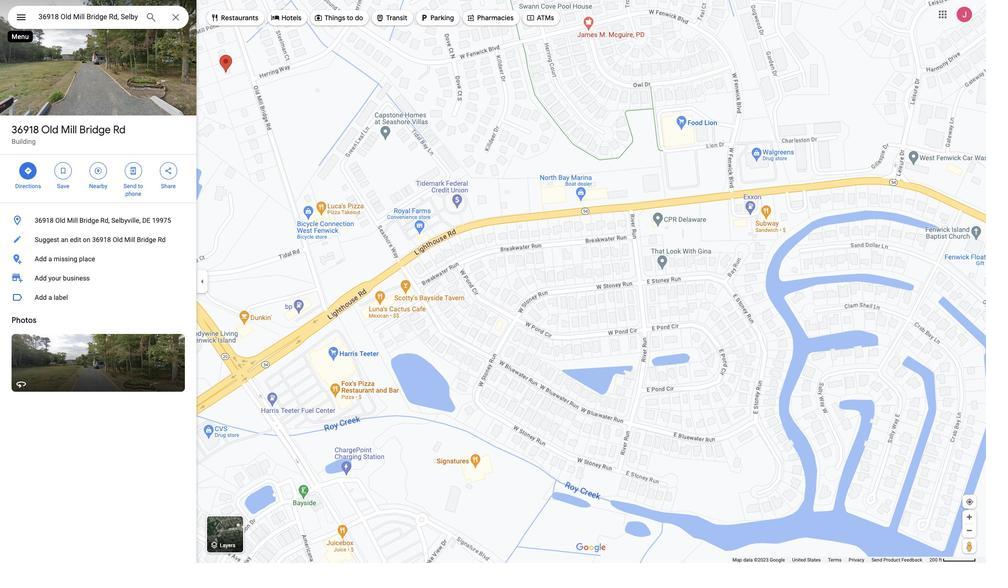 Task type: locate. For each thing, give the bounding box(es) containing it.
add left label
[[35, 294, 47, 302]]

bridge left the rd,
[[80, 217, 99, 225]]

send
[[124, 183, 137, 190], [872, 558, 883, 563]]

add for add a missing place
[[35, 255, 47, 263]]

old inside 'button'
[[55, 217, 65, 225]]

36918 for rd
[[12, 123, 39, 137]]

none field inside 36918 old mill bridge rd, selbyville, de 19975 field
[[39, 11, 138, 23]]

bridge up 
[[79, 123, 111, 137]]

add
[[35, 255, 47, 263], [35, 275, 47, 282], [35, 294, 47, 302]]

footer containing map data ©2023 google
[[733, 557, 930, 564]]

add left your
[[35, 275, 47, 282]]

save
[[57, 183, 69, 190]]

product
[[884, 558, 901, 563]]

1 a from the top
[[48, 255, 52, 263]]

add a missing place button
[[0, 250, 197, 269]]

1 horizontal spatial to
[[347, 13, 354, 22]]

footer
[[733, 557, 930, 564]]

mill inside 36918 old mill bridge rd building
[[61, 123, 77, 137]]

1 horizontal spatial rd
[[158, 236, 166, 244]]

actions for 36918 old mill bridge rd region
[[0, 155, 197, 203]]

0 horizontal spatial rd
[[113, 123, 126, 137]]


[[94, 166, 103, 176]]

transit
[[387, 13, 408, 22]]

0 vertical spatial rd
[[113, 123, 126, 137]]

0 vertical spatial add
[[35, 255, 47, 263]]

1 vertical spatial send
[[872, 558, 883, 563]]

 restaurants
[[211, 13, 259, 23]]

feedback
[[902, 558, 923, 563]]

add a missing place
[[35, 255, 95, 263]]

a left label
[[48, 294, 52, 302]]

200
[[930, 558, 938, 563]]

None field
[[39, 11, 138, 23]]

on
[[83, 236, 90, 244]]

1 vertical spatial a
[[48, 294, 52, 302]]

nearby
[[89, 183, 107, 190]]

36918 inside 36918 old mill bridge rd, selbyville, de 19975 'button'
[[35, 217, 54, 225]]

send up phone
[[124, 183, 137, 190]]

directions
[[15, 183, 41, 190]]

mill for rd,
[[67, 217, 78, 225]]

mill inside 'button'
[[67, 217, 78, 225]]

a left missing
[[48, 255, 52, 263]]

2 a from the top
[[48, 294, 52, 302]]

old
[[41, 123, 58, 137], [55, 217, 65, 225], [113, 236, 123, 244]]

1 vertical spatial add
[[35, 275, 47, 282]]

36918 inside 36918 old mill bridge rd building
[[12, 123, 39, 137]]

1 add from the top
[[35, 255, 47, 263]]

mill up  at the left top of page
[[61, 123, 77, 137]]

add a label button
[[0, 288, 197, 307]]

3 add from the top
[[35, 294, 47, 302]]

add inside "add a missing place" button
[[35, 255, 47, 263]]

parking
[[431, 13, 454, 22]]

mill up edit
[[67, 217, 78, 225]]

0 horizontal spatial to
[[138, 183, 143, 190]]

map
[[733, 558, 742, 563]]

de
[[142, 217, 151, 225]]

0 vertical spatial send
[[124, 183, 137, 190]]

add down suggest on the top of page
[[35, 255, 47, 263]]

36918 old mill bridge rd main content
[[0, 0, 197, 564]]

add inside "add a label" button
[[35, 294, 47, 302]]

ft
[[939, 558, 943, 563]]

2 vertical spatial old
[[113, 236, 123, 244]]

zoom in image
[[966, 514, 974, 521]]

36918 up suggest on the top of page
[[35, 217, 54, 225]]

bridge inside 'button'
[[80, 217, 99, 225]]

36918 up building
[[12, 123, 39, 137]]

send for send to phone
[[124, 183, 137, 190]]

1 vertical spatial bridge
[[80, 217, 99, 225]]

0 horizontal spatial send
[[124, 183, 137, 190]]

bridge down de
[[137, 236, 156, 244]]

old inside 36918 old mill bridge rd building
[[41, 123, 58, 137]]

send left product at the right of page
[[872, 558, 883, 563]]

selbyville,
[[111, 217, 141, 225]]

 button
[[8, 6, 35, 31]]

2 vertical spatial 36918
[[92, 236, 111, 244]]

mill inside button
[[124, 236, 135, 244]]

hotels
[[282, 13, 302, 22]]

0 vertical spatial mill
[[61, 123, 77, 137]]

share
[[161, 183, 176, 190]]

0 vertical spatial old
[[41, 123, 58, 137]]

rd inside button
[[158, 236, 166, 244]]

suggest
[[35, 236, 59, 244]]

1 vertical spatial 36918
[[35, 217, 54, 225]]

terms
[[829, 558, 842, 563]]

add inside the add your business link
[[35, 275, 47, 282]]

send inside send to phone
[[124, 183, 137, 190]]

send product feedback button
[[872, 557, 923, 564]]


[[467, 13, 475, 23]]

2 vertical spatial add
[[35, 294, 47, 302]]

2 add from the top
[[35, 275, 47, 282]]

a
[[48, 255, 52, 263], [48, 294, 52, 302]]

mill
[[61, 123, 77, 137], [67, 217, 78, 225], [124, 236, 135, 244]]

a inside button
[[48, 255, 52, 263]]

0 vertical spatial bridge
[[79, 123, 111, 137]]

0 vertical spatial 36918
[[12, 123, 39, 137]]

2 vertical spatial bridge
[[137, 236, 156, 244]]

1 vertical spatial rd
[[158, 236, 166, 244]]

to left do
[[347, 13, 354, 22]]

bridge inside 36918 old mill bridge rd building
[[79, 123, 111, 137]]

label
[[54, 294, 68, 302]]

zoom out image
[[966, 528, 974, 535]]

show your location image
[[966, 498, 975, 507]]


[[24, 166, 32, 176]]

36918 right on
[[92, 236, 111, 244]]

add your business link
[[0, 269, 197, 288]]

send inside 'button'
[[872, 558, 883, 563]]

google account: james peterson  
(james.peterson1902@gmail.com) image
[[957, 7, 973, 22]]

1 vertical spatial old
[[55, 217, 65, 225]]


[[420, 13, 429, 23]]

bridge
[[79, 123, 111, 137], [80, 217, 99, 225], [137, 236, 156, 244]]

terms button
[[829, 557, 842, 564]]

 hotels
[[271, 13, 302, 23]]

privacy button
[[849, 557, 865, 564]]

a inside button
[[48, 294, 52, 302]]

0 vertical spatial to
[[347, 13, 354, 22]]

privacy
[[849, 558, 865, 563]]

 search field
[[8, 6, 189, 31]]

send to phone
[[124, 183, 143, 198]]

rd
[[113, 123, 126, 137], [158, 236, 166, 244]]

pharmacies
[[477, 13, 514, 22]]

19975
[[152, 217, 171, 225]]

mill down selbyville, in the left top of the page
[[124, 236, 135, 244]]

0 vertical spatial a
[[48, 255, 52, 263]]

to
[[347, 13, 354, 22], [138, 183, 143, 190]]

2 vertical spatial mill
[[124, 236, 135, 244]]

1 horizontal spatial send
[[872, 558, 883, 563]]


[[15, 11, 27, 24]]

36918
[[12, 123, 39, 137], [35, 217, 54, 225], [92, 236, 111, 244]]

data
[[744, 558, 753, 563]]

your
[[48, 275, 61, 282]]

1 vertical spatial mill
[[67, 217, 78, 225]]

200 ft button
[[930, 558, 977, 563]]

1 vertical spatial to
[[138, 183, 143, 190]]

to up phone
[[138, 183, 143, 190]]

 transit
[[376, 13, 408, 23]]



Task type: vqa. For each thing, say whether or not it's contained in the screenshot.
36918 Old Mill Bridge Rd, Selbyville, DE 19975
yes



Task type: describe. For each thing, give the bounding box(es) containing it.
phone
[[125, 191, 141, 198]]

200 ft
[[930, 558, 943, 563]]

send for send product feedback
[[872, 558, 883, 563]]

an
[[61, 236, 68, 244]]

place
[[79, 255, 95, 263]]

rd,
[[100, 217, 110, 225]]

 atms
[[527, 13, 554, 23]]

footer inside google maps 'element'
[[733, 557, 930, 564]]

states
[[808, 558, 821, 563]]

photos
[[12, 316, 36, 326]]


[[211, 13, 219, 23]]

old for rd
[[41, 123, 58, 137]]

google maps element
[[0, 0, 987, 564]]

add for add your business
[[35, 275, 47, 282]]

to inside send to phone
[[138, 183, 143, 190]]

google
[[770, 558, 785, 563]]

add for add a label
[[35, 294, 47, 302]]

building
[[12, 138, 36, 145]]


[[314, 13, 323, 23]]

united states
[[793, 558, 821, 563]]

a for label
[[48, 294, 52, 302]]

 things to do
[[314, 13, 363, 23]]

36918 old mill bridge rd building
[[12, 123, 126, 145]]

suggest an edit on 36918 old mill bridge rd button
[[0, 230, 197, 250]]

36918 old mill bridge rd, selbyville, de 19975
[[35, 217, 171, 225]]

bridge inside button
[[137, 236, 156, 244]]


[[164, 166, 173, 176]]

bridge for rd,
[[80, 217, 99, 225]]

restaurants
[[221, 13, 259, 22]]

mill for rd
[[61, 123, 77, 137]]

a for missing
[[48, 255, 52, 263]]

old inside button
[[113, 236, 123, 244]]

united
[[793, 558, 806, 563]]

 pharmacies
[[467, 13, 514, 23]]


[[271, 13, 280, 23]]

collapse side panel image
[[197, 277, 208, 287]]

atms
[[537, 13, 554, 22]]


[[59, 166, 68, 176]]

 parking
[[420, 13, 454, 23]]

add your business
[[35, 275, 90, 282]]

36918 inside suggest an edit on 36918 old mill bridge rd button
[[92, 236, 111, 244]]

edit
[[70, 236, 81, 244]]

show street view coverage image
[[963, 540, 977, 554]]

bridge for rd
[[79, 123, 111, 137]]

send product feedback
[[872, 558, 923, 563]]

add a label
[[35, 294, 68, 302]]

36918 for rd,
[[35, 217, 54, 225]]

36918 Old Mill Bridge Rd, Selbyville, DE 19975 field
[[8, 6, 189, 29]]

layers
[[220, 543, 236, 549]]

36918 old mill bridge rd, selbyville, de 19975 button
[[0, 211, 197, 230]]

old for rd,
[[55, 217, 65, 225]]

map data ©2023 google
[[733, 558, 785, 563]]


[[129, 166, 138, 176]]

missing
[[54, 255, 77, 263]]


[[376, 13, 385, 23]]

united states button
[[793, 557, 821, 564]]

to inside  things to do
[[347, 13, 354, 22]]

do
[[355, 13, 363, 22]]

©2023
[[754, 558, 769, 563]]


[[527, 13, 535, 23]]

business
[[63, 275, 90, 282]]

rd inside 36918 old mill bridge rd building
[[113, 123, 126, 137]]

things
[[325, 13, 345, 22]]

suggest an edit on 36918 old mill bridge rd
[[35, 236, 166, 244]]



